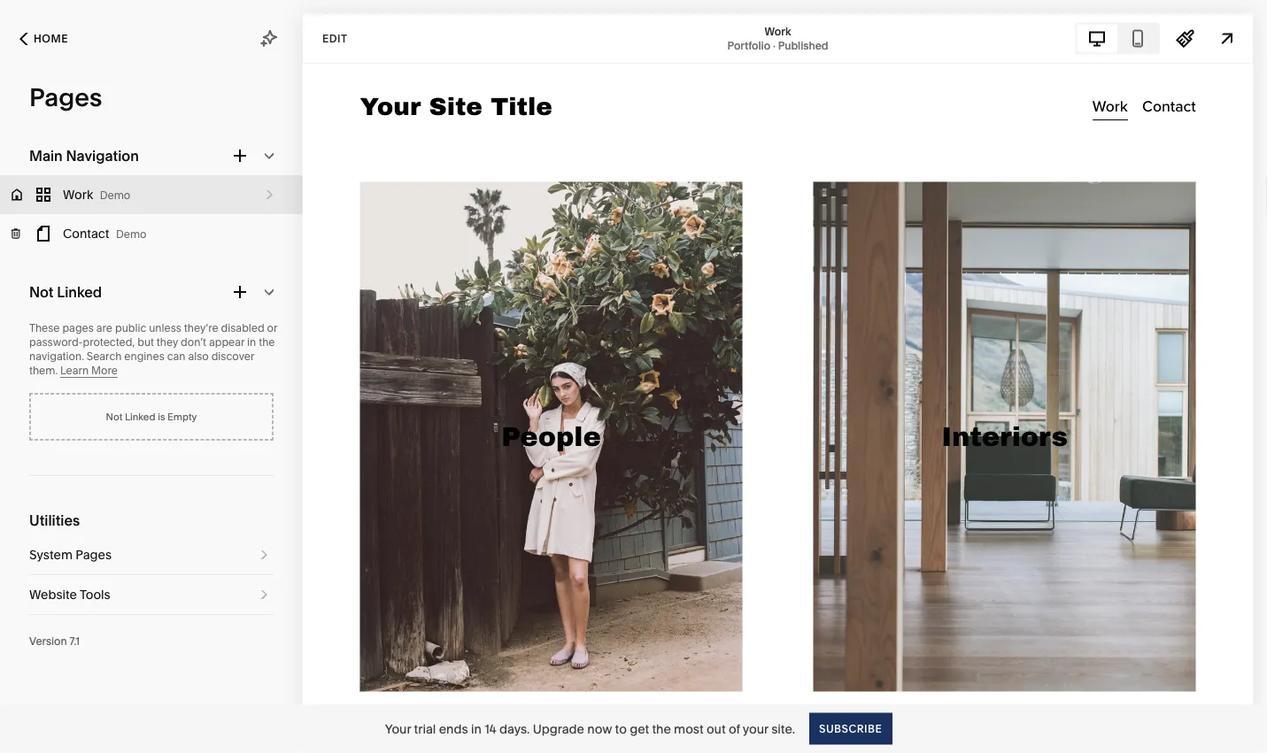 Task type: vqa. For each thing, say whether or not it's contained in the screenshot.
Not Linked
yes



Task type: locate. For each thing, give the bounding box(es) containing it.
in left '14'
[[471, 722, 481, 737]]

home
[[34, 32, 68, 45]]

0 horizontal spatial not
[[29, 283, 54, 301]]

pages
[[62, 322, 94, 335]]

website tools
[[29, 587, 110, 603]]

they
[[157, 336, 178, 349]]

1 horizontal spatial work
[[765, 25, 791, 38]]

out
[[707, 722, 726, 737]]

0 vertical spatial demo
[[100, 189, 130, 202]]

the inside these pages are public unless they're disabled or password-protected, but they don't appear in the navigation. search engines can also discover them.
[[259, 336, 275, 349]]

the down or
[[259, 336, 275, 349]]

in inside these pages are public unless they're disabled or password-protected, but they don't appear in the navigation. search engines can also discover them.
[[247, 336, 256, 349]]

1 vertical spatial work
[[63, 187, 93, 202]]

tools
[[80, 587, 110, 603]]

in
[[247, 336, 256, 349], [471, 722, 481, 737]]

are
[[96, 322, 112, 335]]

the right "get"
[[652, 722, 671, 737]]

work demo
[[63, 187, 130, 202]]

1 horizontal spatial linked
[[125, 411, 155, 423]]

work up "·"
[[765, 25, 791, 38]]

pages up tools
[[76, 548, 112, 563]]

trial
[[414, 722, 436, 737]]

portfolio
[[727, 39, 770, 52]]

0 horizontal spatial work
[[63, 187, 93, 202]]

the
[[259, 336, 275, 349], [652, 722, 671, 737]]

work
[[765, 25, 791, 38], [63, 187, 93, 202]]

1 vertical spatial demo
[[116, 228, 147, 241]]

0 vertical spatial work
[[765, 25, 791, 38]]

1 horizontal spatial not
[[106, 411, 122, 423]]

0 horizontal spatial linked
[[57, 283, 102, 301]]

linked for not linked
[[57, 283, 102, 301]]

0 vertical spatial linked
[[57, 283, 102, 301]]

of
[[729, 722, 740, 737]]

to
[[615, 722, 627, 737]]

not down more
[[106, 411, 122, 423]]

contact
[[63, 226, 109, 241]]

navigation.
[[29, 350, 84, 363]]

published
[[778, 39, 828, 52]]

0 vertical spatial the
[[259, 336, 275, 349]]

in down disabled
[[247, 336, 256, 349]]

get
[[630, 722, 649, 737]]

demo inside contact demo
[[116, 228, 147, 241]]

demo
[[100, 189, 130, 202], [116, 228, 147, 241]]

1 horizontal spatial in
[[471, 722, 481, 737]]

version 7.1
[[29, 635, 80, 648]]

0 vertical spatial not
[[29, 283, 54, 301]]

main navigation
[[29, 147, 139, 164]]

demo up contact demo
[[100, 189, 130, 202]]

navigation
[[66, 147, 139, 164]]

1 vertical spatial pages
[[76, 548, 112, 563]]

learn more link
[[60, 364, 118, 378]]

1 vertical spatial in
[[471, 722, 481, 737]]

subscribe
[[819, 723, 882, 735]]

demo for contact
[[116, 228, 147, 241]]

0 horizontal spatial the
[[259, 336, 275, 349]]

work down main navigation
[[63, 187, 93, 202]]

most
[[674, 722, 704, 737]]

1 vertical spatial not
[[106, 411, 122, 423]]

don't
[[181, 336, 206, 349]]

pages down home
[[29, 82, 102, 112]]

1 vertical spatial linked
[[125, 411, 155, 423]]

they're
[[184, 322, 218, 335]]

discover
[[211, 350, 254, 363]]

not
[[29, 283, 54, 301], [106, 411, 122, 423]]

subscribe button
[[809, 713, 892, 745]]

linked left 'is'
[[125, 411, 155, 423]]

site.
[[771, 722, 795, 737]]

these pages are public unless they're disabled or password-protected, but they don't appear in the navigation. search engines can also discover them.
[[29, 322, 277, 377]]

0 vertical spatial in
[[247, 336, 256, 349]]

unless
[[149, 322, 181, 335]]

system
[[29, 548, 73, 563]]

work inside work portfolio · published
[[765, 25, 791, 38]]

system pages button
[[29, 536, 274, 575]]

linked
[[57, 283, 102, 301], [125, 411, 155, 423]]

not linked is empty
[[106, 411, 197, 423]]

learn
[[60, 364, 89, 377]]

tab list
[[1077, 24, 1158, 53]]

add a new page to the "main navigation" group image
[[230, 146, 250, 166]]

more
[[91, 364, 118, 377]]

these
[[29, 322, 60, 335]]

0 horizontal spatial in
[[247, 336, 256, 349]]

demo inside work demo
[[100, 189, 130, 202]]

14
[[484, 722, 496, 737]]

upgrade
[[533, 722, 584, 737]]

demo right contact at the top left of page
[[116, 228, 147, 241]]

not up these
[[29, 283, 54, 301]]

linked up pages
[[57, 283, 102, 301]]

pages
[[29, 82, 102, 112], [76, 548, 112, 563]]

1 vertical spatial the
[[652, 722, 671, 737]]

password-
[[29, 336, 83, 349]]



Task type: describe. For each thing, give the bounding box(es) containing it.
also
[[188, 350, 209, 363]]

but
[[137, 336, 154, 349]]

ends
[[439, 722, 468, 737]]

home button
[[0, 19, 88, 58]]

days.
[[499, 722, 530, 737]]

public
[[115, 322, 146, 335]]

not for not linked
[[29, 283, 54, 301]]

protected,
[[83, 336, 135, 349]]

7.1
[[70, 635, 80, 648]]

demo for work
[[100, 189, 130, 202]]

is
[[158, 411, 165, 423]]

system pages
[[29, 548, 112, 563]]

1 horizontal spatial the
[[652, 722, 671, 737]]

can
[[167, 350, 186, 363]]

edit button
[[311, 22, 359, 55]]

·
[[773, 39, 775, 52]]

appear
[[209, 336, 245, 349]]

contact demo
[[63, 226, 147, 241]]

engines
[[124, 350, 165, 363]]

pages inside button
[[76, 548, 112, 563]]

your
[[385, 722, 411, 737]]

not linked
[[29, 283, 102, 301]]

version
[[29, 635, 67, 648]]

website
[[29, 587, 77, 603]]

your
[[743, 722, 768, 737]]

website tools button
[[29, 576, 274, 614]]

add a new page to the "not linked" navigation group image
[[230, 282, 250, 302]]

0 vertical spatial pages
[[29, 82, 102, 112]]

linked for not linked is empty
[[125, 411, 155, 423]]

now
[[587, 722, 612, 737]]

learn more
[[60, 364, 118, 377]]

not for not linked is empty
[[106, 411, 122, 423]]

them.
[[29, 364, 58, 377]]

utilities
[[29, 512, 80, 529]]

work for work demo
[[63, 187, 93, 202]]

main
[[29, 147, 63, 164]]

or
[[267, 322, 277, 335]]

work for work portfolio · published
[[765, 25, 791, 38]]

disabled
[[221, 322, 265, 335]]

edit
[[322, 32, 348, 45]]

search
[[87, 350, 122, 363]]

your trial ends in 14 days. upgrade now to get the most out of your site.
[[385, 722, 795, 737]]

work portfolio · published
[[727, 25, 828, 52]]

empty
[[167, 411, 197, 423]]



